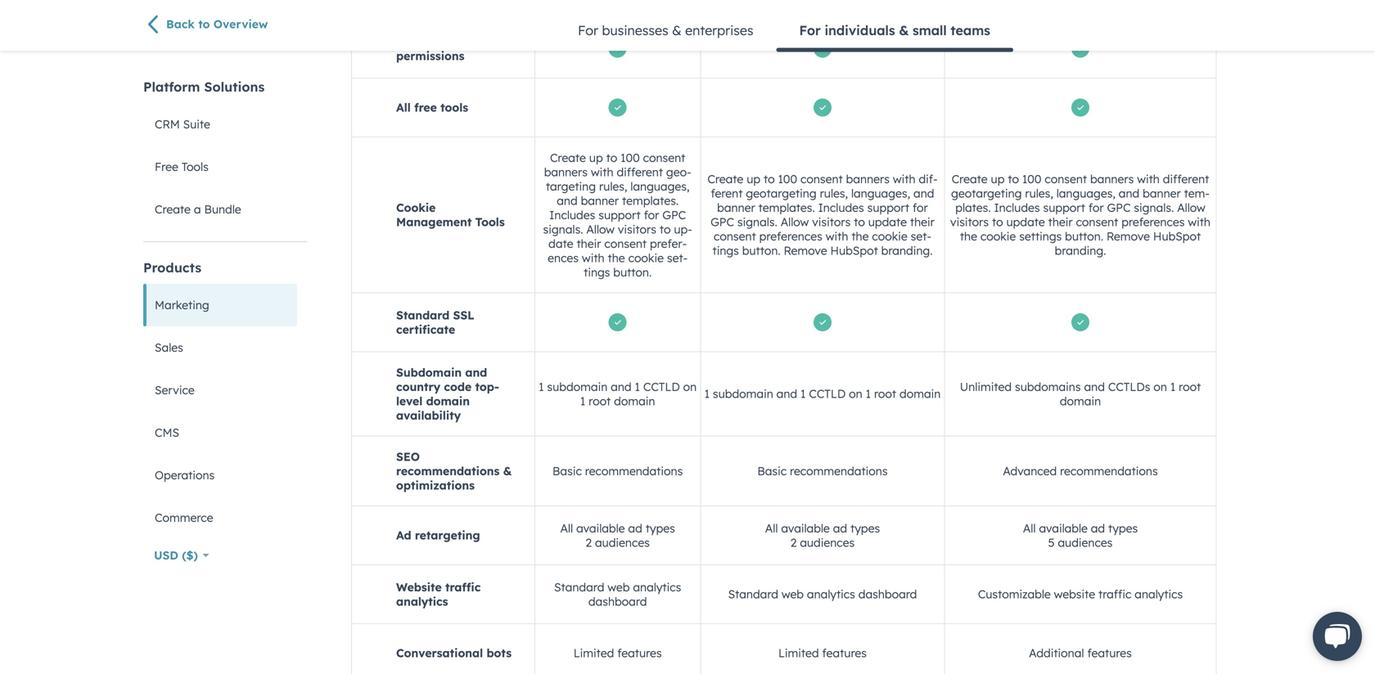 Task type: vqa. For each thing, say whether or not it's contained in the screenshot.


Task type: locate. For each thing, give the bounding box(es) containing it.
0 horizontal spatial banner
[[581, 194, 619, 208]]

ssl
[[453, 308, 475, 323]]

for for for individuals & small teams
[[800, 22, 821, 38]]

rules,
[[599, 179, 628, 194], [820, 186, 848, 201], [1026, 186, 1054, 201]]

1 horizontal spatial 2
[[791, 536, 797, 550]]

0 horizontal spatial basic recommendations
[[553, 464, 683, 478]]

standard ssl certificate
[[396, 308, 475, 337]]

0 horizontal spatial allow
[[587, 222, 615, 237]]

create a bundle
[[155, 202, 241, 217]]

3 ad from the left
[[1091, 521, 1106, 536]]

1 horizontal spatial hubspot
[[1154, 229, 1201, 244]]

0 horizontal spatial types
[[646, 521, 675, 536]]

languages,
[[631, 179, 690, 194], [852, 186, 911, 201], [1057, 186, 1116, 201]]

features
[[618, 647, 662, 661], [823, 647, 867, 661], [1088, 647, 1132, 661]]

banner
[[1143, 186, 1181, 201], [581, 194, 619, 208], [717, 201, 756, 215]]

allow
[[1178, 201, 1206, 215], [781, 215, 809, 229], [587, 222, 615, 237]]

optimizations
[[396, 478, 475, 493]]

0 horizontal spatial on
[[683, 380, 697, 394]]

1 audiences from the left
[[595, 536, 650, 550]]

0 horizontal spatial includes
[[550, 208, 596, 222]]

all
[[396, 100, 411, 115], [560, 521, 573, 536], [765, 521, 778, 536], [1023, 521, 1036, 536]]

recommendations
[[396, 464, 500, 478], [585, 464, 683, 478], [790, 464, 888, 478], [1061, 464, 1158, 478]]

for inside "create up to 100 consent banners with different geotargeting rules, languages, and banner templates. includes support for gpc signals. allow visitors to update their consent preferences with the cookie settings button."
[[644, 208, 659, 222]]

tools right the free
[[182, 160, 209, 174]]

overview
[[214, 17, 268, 31]]

0 horizontal spatial signals.
[[543, 222, 583, 237]]

0 horizontal spatial tools
[[182, 160, 209, 174]]

code
[[444, 380, 472, 394]]

1 horizontal spatial geotargeting
[[746, 186, 817, 201]]

branding.
[[882, 244, 933, 258], [1055, 244, 1107, 258]]

visitors inside "create up to 100 consent banners with different geotargeting rules, languages, and banner templates. includes support for gpc signals. allow visitors to update their consent preferences with the cookie settings button."
[[618, 222, 657, 237]]

all available ad types 5 audiences
[[1023, 521, 1138, 550]]

for businesses & enterprises link
[[555, 11, 777, 50]]

2 horizontal spatial types
[[1109, 521, 1138, 536]]

2 horizontal spatial the
[[960, 229, 978, 244]]

2 horizontal spatial for
[[1089, 201, 1104, 215]]

0 horizontal spatial 2
[[586, 536, 592, 550]]

types inside all available ad types 5 audiences
[[1109, 521, 1138, 536]]

& right optimizations
[[503, 464, 512, 478]]

user
[[443, 34, 468, 49]]

2 horizontal spatial banner
[[1143, 186, 1181, 201]]

1 recommendations from the left
[[396, 464, 500, 478]]

remove
[[1107, 229, 1151, 244], [784, 244, 828, 258]]

&
[[672, 22, 682, 38], [899, 22, 909, 38], [503, 464, 512, 478]]

create inside "create up to 100 consent banners with different geotargeting rules, languages, and banner templates. includes support for gpc signals. allow visitors to update their consent preferences with the cookie settings button."
[[550, 151, 586, 165]]

0 horizontal spatial rules,
[[599, 179, 628, 194]]

1 horizontal spatial remove
[[1107, 229, 1151, 244]]

2
[[586, 536, 592, 550], [791, 536, 797, 550]]

1 horizontal spatial rules,
[[820, 186, 848, 201]]

0 horizontal spatial their
[[577, 237, 601, 251]]

their inside "create up to 100 consent banners with different geotargeting rules, languages, and banner templates. includes support for gpc signals. allow visitors to update their consent preferences with the cookie settings button."
[[577, 237, 601, 251]]

0 horizontal spatial hubspot
[[831, 244, 878, 258]]

0 horizontal spatial for
[[578, 22, 599, 38]]

1 limited features from the left
[[574, 647, 662, 661]]

and inside subdomain and country code top- level domain availability
[[465, 365, 487, 380]]

hubspot
[[1154, 229, 1201, 244], [831, 244, 878, 258]]

1 horizontal spatial cookie
[[872, 229, 908, 244]]

2 horizontal spatial on
[[1154, 380, 1168, 394]]

for left businesses on the left of the page
[[578, 22, 599, 38]]

1 horizontal spatial audiences
[[800, 536, 855, 550]]

tools
[[441, 100, 469, 115]]

0 horizontal spatial traffic
[[445, 580, 481, 595]]

support inside "create up to 100 consent banners with different geotargeting rules, languages, and banner templates. includes support for gpc signals. allow visitors to update their consent preferences with the cookie settings button."
[[599, 208, 641, 222]]

& inside seo recommendations & optimizations
[[503, 464, 512, 478]]

0 horizontal spatial for
[[644, 208, 659, 222]]

2 basic from the left
[[758, 464, 787, 478]]

up
[[589, 151, 603, 165], [747, 172, 761, 186], [991, 172, 1005, 186]]

0 horizontal spatial languages,
[[631, 179, 690, 194]]

cms
[[155, 426, 179, 440]]

root inside unlimited subdomains and cctlds on 1 root domain
[[1179, 380, 1202, 394]]

all free tools
[[396, 100, 469, 115]]

domain inside unlimited subdomains and cctlds on 1 root domain
[[1060, 394, 1102, 408]]

3 available from the left
[[1040, 521, 1088, 536]]

0 horizontal spatial templates.
[[622, 194, 679, 208]]

limited
[[574, 647, 614, 661], [779, 647, 819, 661]]

for
[[913, 201, 928, 215], [1089, 201, 1104, 215], [644, 208, 659, 222]]

3 audiences from the left
[[1058, 536, 1113, 550]]

platform
[[143, 79, 200, 95]]

1 horizontal spatial their
[[910, 215, 935, 229]]

1 horizontal spatial allow
[[781, 215, 809, 229]]

gpc
[[1108, 201, 1131, 215], [663, 208, 686, 222], [711, 215, 734, 229]]

teams
[[951, 22, 991, 38]]

subdomain
[[396, 365, 462, 380]]

analytics
[[633, 580, 682, 595], [807, 588, 856, 602], [1135, 588, 1183, 602], [396, 595, 448, 609]]

2 branding. from the left
[[1055, 244, 1107, 258]]

1 horizontal spatial tools
[[475, 215, 505, 229]]

cookie
[[872, 229, 908, 244], [981, 229, 1016, 244], [629, 251, 664, 265]]

1 horizontal spatial web
[[782, 588, 804, 602]]

0 horizontal spatial &
[[503, 464, 512, 478]]

1 horizontal spatial banner
[[717, 201, 756, 215]]

usd ($)
[[154, 549, 198, 563]]

0 horizontal spatial available
[[577, 521, 625, 536]]

the
[[852, 229, 869, 244], [960, 229, 978, 244], [608, 251, 625, 265]]

0 horizontal spatial geotargeting
[[546, 165, 692, 194]]

& left small
[[899, 22, 909, 38]]

1 types from the left
[[646, 521, 675, 536]]

traffic
[[445, 580, 481, 595], [1099, 588, 1132, 602]]

5
[[1049, 536, 1055, 550]]

small
[[913, 22, 947, 38]]

tools right management
[[475, 215, 505, 229]]

1 horizontal spatial limited
[[779, 647, 819, 661]]

1 inside unlimited subdomains and cctlds on 1 root domain
[[1171, 380, 1176, 394]]

basic
[[553, 464, 582, 478], [758, 464, 787, 478]]

conversational
[[396, 647, 483, 661]]

gpc inside "create up to 100 consent banners with different geotargeting rules, languages, and banner templates. includes support for gpc signals. allow visitors to update their consent preferences with the cookie settings button."
[[663, 208, 686, 222]]

ad
[[628, 521, 643, 536], [833, 521, 848, 536], [1091, 521, 1106, 536]]

all inside all available ad types 5 audiences
[[1023, 521, 1036, 536]]

crm suite
[[155, 117, 210, 131]]

products element
[[143, 259, 307, 540]]

customizable
[[978, 588, 1051, 602]]

2 2 from the left
[[791, 536, 797, 550]]

templates. inside "create up to 100 consent banners with different geotargeting rules, languages, and banner templates. includes support for gpc signals. allow visitors to update their consent preferences with the cookie settings button."
[[622, 194, 679, 208]]

2 all available ad types 2 audiences from the left
[[765, 521, 880, 550]]

1 horizontal spatial root
[[875, 387, 897, 401]]

analytics inside website traffic analytics
[[396, 595, 448, 609]]

2 horizontal spatial &
[[899, 22, 909, 38]]

preferences inside "create up to 100 consent banners with different geotargeting rules, languages, and banner templates. includes support for gpc signals. allow visitors to update their consent preferences with the cookie settings button."
[[548, 237, 687, 265]]

1 subdomain and 1 cctld on 1 root domain 1 subdomain and 1 cctld on 1 root domain
[[539, 380, 941, 408]]

platform solutions element
[[143, 78, 307, 231]]

2 horizontal spatial languages,
[[1057, 186, 1116, 201]]

0 horizontal spatial cookie
[[629, 251, 664, 265]]

0 horizontal spatial different
[[617, 165, 663, 179]]

0 vertical spatial tools
[[182, 160, 209, 174]]

cctld
[[644, 380, 680, 394], [809, 387, 846, 401]]

1 horizontal spatial limited features
[[779, 647, 867, 661]]

1 limited from the left
[[574, 647, 614, 661]]

2 horizontal spatial ad
[[1091, 521, 1106, 536]]

navigation
[[555, 11, 1014, 52]]

2 horizontal spatial available
[[1040, 521, 1088, 536]]

2 horizontal spatial audiences
[[1058, 536, 1113, 550]]

1 available from the left
[[577, 521, 625, 536]]

0 horizontal spatial update
[[549, 222, 693, 251]]

audiences
[[595, 536, 650, 550], [800, 536, 855, 550], [1058, 536, 1113, 550]]

1
[[539, 380, 544, 394], [635, 380, 640, 394], [1171, 380, 1176, 394], [705, 387, 710, 401], [801, 387, 806, 401], [866, 387, 871, 401], [580, 394, 586, 408]]

1 horizontal spatial types
[[851, 521, 880, 536]]

dashboard inside the standard web analytics dashboard
[[589, 595, 647, 609]]

1 features from the left
[[618, 647, 662, 661]]

signals.
[[1134, 201, 1174, 215], [738, 215, 778, 229], [543, 222, 583, 237]]

audiences inside all available ad types 5 audiences
[[1058, 536, 1113, 550]]

individuals
[[825, 22, 896, 38]]

2 features from the left
[[823, 647, 867, 661]]

0 horizontal spatial up
[[589, 151, 603, 165]]

types
[[646, 521, 675, 536], [851, 521, 880, 536], [1109, 521, 1138, 536]]

custom user permissions
[[396, 34, 468, 63]]

country
[[396, 380, 441, 394]]

1 horizontal spatial basic recommendations
[[758, 464, 888, 478]]

0 horizontal spatial 100
[[621, 151, 640, 165]]

1 horizontal spatial standard
[[554, 580, 605, 595]]

unlimited subdomains and cctlds on 1 root domain
[[960, 380, 1202, 408]]

availability
[[396, 408, 461, 423]]

2 basic recommendations from the left
[[758, 464, 888, 478]]

0 horizontal spatial visitors
[[618, 222, 657, 237]]

ad
[[396, 529, 412, 543]]

2 audiences from the left
[[800, 536, 855, 550]]

0 horizontal spatial ad
[[628, 521, 643, 536]]

1 horizontal spatial different
[[711, 172, 938, 201]]

1 horizontal spatial available
[[782, 521, 830, 536]]

bots
[[487, 647, 512, 661]]

visitors
[[813, 215, 851, 229], [951, 215, 989, 229], [618, 222, 657, 237]]

1 horizontal spatial traffic
[[1099, 588, 1132, 602]]

includes
[[819, 201, 865, 215], [994, 201, 1040, 215], [550, 208, 596, 222]]

3 types from the left
[[1109, 521, 1138, 536]]

0 horizontal spatial limited
[[574, 647, 614, 661]]

1 for from the left
[[578, 22, 599, 38]]

permissions
[[396, 49, 465, 63]]

button.
[[1065, 229, 1104, 244], [742, 244, 781, 258], [614, 265, 652, 280]]

2 for from the left
[[800, 22, 821, 38]]

0 horizontal spatial web
[[608, 580, 630, 595]]

2 limited features from the left
[[779, 647, 867, 661]]

0 horizontal spatial support
[[599, 208, 641, 222]]

for left the 'individuals'
[[800, 22, 821, 38]]

on
[[683, 380, 697, 394], [1154, 380, 1168, 394], [849, 387, 863, 401]]

all available ad types 2 audiences
[[560, 521, 675, 550], [765, 521, 880, 550]]

2 create up to 100 consent banners with different geotargeting rules, languages, and banner templates. includes support for gpc signals. allow visitors to update their consent preferences with the cookie settings button. remove hubspot branding. from the left
[[951, 172, 1211, 258]]

0 horizontal spatial branding.
[[882, 244, 933, 258]]

marketing
[[155, 298, 209, 312]]

free
[[155, 160, 178, 174]]

0 horizontal spatial root
[[589, 394, 611, 408]]

1 horizontal spatial basic
[[758, 464, 787, 478]]

limited features
[[574, 647, 662, 661], [779, 647, 867, 661]]

includes inside "create up to 100 consent banners with different geotargeting rules, languages, and banner templates. includes support for gpc signals. allow visitors to update their consent preferences with the cookie settings button."
[[550, 208, 596, 222]]

2 limited from the left
[[779, 647, 819, 661]]

1 branding. from the left
[[882, 244, 933, 258]]

2 horizontal spatial geotargeting
[[952, 186, 1022, 201]]

2 horizontal spatial root
[[1179, 380, 1202, 394]]

standard inside standard ssl certificate
[[396, 308, 450, 323]]

create
[[550, 151, 586, 165], [708, 172, 744, 186], [952, 172, 988, 186], [155, 202, 191, 217]]

2 horizontal spatial includes
[[994, 201, 1040, 215]]

support
[[868, 201, 910, 215], [1044, 201, 1086, 215], [599, 208, 641, 222]]

service link
[[143, 369, 297, 412]]

signals. inside "create up to 100 consent banners with different geotargeting rules, languages, and banner templates. includes support for gpc signals. allow visitors to update their consent preferences with the cookie settings button."
[[543, 222, 583, 237]]

1 horizontal spatial &
[[672, 22, 682, 38]]

consent
[[643, 151, 686, 165], [801, 172, 843, 186], [1045, 172, 1088, 186], [1076, 215, 1119, 229], [714, 229, 756, 244], [605, 237, 647, 251]]

geotargeting inside "create up to 100 consent banners with different geotargeting rules, languages, and banner templates. includes support for gpc signals. allow visitors to update their consent preferences with the cookie settings button."
[[546, 165, 692, 194]]

0 horizontal spatial gpc
[[663, 208, 686, 222]]

different
[[617, 165, 663, 179], [711, 172, 938, 201], [1163, 172, 1210, 186]]

sales
[[155, 341, 183, 355]]

sales link
[[143, 327, 297, 369]]

1 horizontal spatial features
[[823, 647, 867, 661]]

on inside unlimited subdomains and cctlds on 1 root domain
[[1154, 380, 1168, 394]]

& right businesses on the left of the page
[[672, 22, 682, 38]]

to
[[198, 17, 210, 31], [606, 151, 618, 165], [764, 172, 775, 186], [1008, 172, 1019, 186], [854, 215, 865, 229], [992, 215, 1004, 229], [660, 222, 671, 237]]

their
[[910, 215, 935, 229], [1049, 215, 1073, 229], [577, 237, 601, 251]]

0 horizontal spatial the
[[608, 251, 625, 265]]

2 horizontal spatial rules,
[[1026, 186, 1054, 201]]

& for businesses
[[672, 22, 682, 38]]

domain
[[900, 387, 941, 401], [426, 394, 470, 408], [614, 394, 656, 408], [1060, 394, 1102, 408]]

button. inside "create up to 100 consent banners with different geotargeting rules, languages, and banner templates. includes support for gpc signals. allow visitors to update their consent preferences with the cookie settings button."
[[614, 265, 652, 280]]

100 inside "create up to 100 consent banners with different geotargeting rules, languages, and banner templates. includes support for gpc signals. allow visitors to update their consent preferences with the cookie settings button."
[[621, 151, 640, 165]]

2 horizontal spatial features
[[1088, 647, 1132, 661]]

2 types from the left
[[851, 521, 880, 536]]

chat widget region
[[1294, 596, 1376, 675]]

banners
[[544, 165, 588, 179], [846, 172, 890, 186], [1091, 172, 1134, 186]]

to inside back to overview button
[[198, 17, 210, 31]]



Task type: describe. For each thing, give the bounding box(es) containing it.
cms link
[[143, 412, 297, 454]]

operations
[[155, 468, 215, 483]]

1 horizontal spatial the
[[852, 229, 869, 244]]

usd
[[154, 549, 179, 563]]

2 horizontal spatial their
[[1049, 215, 1073, 229]]

marketing link
[[143, 284, 297, 327]]

1 horizontal spatial includes
[[819, 201, 865, 215]]

1 basic recommendations from the left
[[553, 464, 683, 478]]

a
[[194, 202, 201, 217]]

1 horizontal spatial settings
[[713, 229, 932, 258]]

different inside "create up to 100 consent banners with different geotargeting rules, languages, and banner templates. includes support for gpc signals. allow visitors to update their consent preferences with the cookie settings button."
[[617, 165, 663, 179]]

2 horizontal spatial settings
[[1020, 229, 1062, 244]]

1 horizontal spatial gpc
[[711, 215, 734, 229]]

bundle
[[204, 202, 241, 217]]

1 basic from the left
[[553, 464, 582, 478]]

crm suite link
[[143, 103, 297, 146]]

additional
[[1029, 647, 1085, 661]]

& for individuals
[[899, 22, 909, 38]]

1 horizontal spatial standard web analytics dashboard
[[728, 588, 917, 602]]

free
[[414, 100, 437, 115]]

cookie
[[396, 201, 436, 215]]

2 horizontal spatial 100
[[1023, 172, 1042, 186]]

advanced recommendations
[[1003, 464, 1158, 478]]

traffic inside website traffic analytics
[[445, 580, 481, 595]]

management
[[396, 215, 472, 229]]

website
[[396, 580, 442, 595]]

conversational bots
[[396, 647, 512, 661]]

3 recommendations from the left
[[790, 464, 888, 478]]

languages, inside "create up to 100 consent banners with different geotargeting rules, languages, and banner templates. includes support for gpc signals. allow visitors to update their consent preferences with the cookie settings button."
[[631, 179, 690, 194]]

banner inside "create up to 100 consent banners with different geotargeting rules, languages, and banner templates. includes support for gpc signals. allow visitors to update their consent preferences with the cookie settings button."
[[581, 194, 619, 208]]

back to overview button
[[143, 14, 307, 37]]

create up to 100 consent banners with different geotargeting rules, languages, and banner templates. includes support for gpc signals. allow visitors to update their consent preferences with the cookie settings button.
[[543, 151, 693, 280]]

ad retargeting
[[396, 529, 480, 543]]

1 horizontal spatial subdomain
[[713, 387, 774, 401]]

advanced
[[1003, 464, 1057, 478]]

level
[[396, 394, 423, 408]]

2 ad from the left
[[833, 521, 848, 536]]

additional features
[[1029, 647, 1132, 661]]

for businesses & enterprises
[[578, 22, 754, 38]]

1 horizontal spatial banners
[[846, 172, 890, 186]]

the inside "create up to 100 consent banners with different geotargeting rules, languages, and banner templates. includes support for gpc signals. allow visitors to update their consent preferences with the cookie settings button."
[[608, 251, 625, 265]]

subdomain and country code top- level domain availability
[[396, 365, 499, 423]]

allow inside "create up to 100 consent banners with different geotargeting rules, languages, and banner templates. includes support for gpc signals. allow visitors to update their consent preferences with the cookie settings button."
[[587, 222, 615, 237]]

seo
[[396, 450, 420, 464]]

commerce
[[155, 511, 213, 525]]

commerce link
[[143, 497, 297, 540]]

website
[[1054, 588, 1096, 602]]

2 recommendations from the left
[[585, 464, 683, 478]]

2 horizontal spatial signals.
[[1134, 201, 1174, 215]]

0 horizontal spatial cctld
[[644, 380, 680, 394]]

back to overview
[[166, 17, 268, 31]]

top-
[[475, 380, 499, 394]]

2 horizontal spatial visitors
[[951, 215, 989, 229]]

enterprises
[[686, 22, 754, 38]]

2 horizontal spatial standard
[[728, 588, 779, 602]]

2 horizontal spatial cookie
[[981, 229, 1016, 244]]

0 horizontal spatial remove
[[784, 244, 828, 258]]

navigation containing for businesses & enterprises
[[555, 11, 1014, 52]]

1 horizontal spatial support
[[868, 201, 910, 215]]

banners inside "create up to 100 consent banners with different geotargeting rules, languages, and banner templates. includes support for gpc signals. allow visitors to update their consent preferences with the cookie settings button."
[[544, 165, 588, 179]]

1 horizontal spatial templates.
[[759, 201, 815, 215]]

create a bundle link
[[143, 188, 297, 231]]

customizable website traffic analytics
[[978, 588, 1183, 602]]

and inside "create up to 100 consent banners with different geotargeting rules, languages, and banner templates. includes support for gpc signals. allow visitors to update their consent preferences with the cookie settings button."
[[557, 194, 578, 208]]

1 horizontal spatial on
[[849, 387, 863, 401]]

($)
[[182, 549, 198, 563]]

domain inside subdomain and country code top- level domain availability
[[426, 394, 470, 408]]

website traffic analytics
[[396, 580, 481, 609]]

1 horizontal spatial dashboard
[[859, 588, 917, 602]]

2 available from the left
[[782, 521, 830, 536]]

for individuals & small teams link
[[777, 11, 1014, 52]]

unlimited
[[960, 380, 1012, 394]]

1 2 from the left
[[586, 536, 592, 550]]

2 horizontal spatial templates.
[[956, 186, 1210, 215]]

web inside the standard web analytics dashboard
[[608, 580, 630, 595]]

crm
[[155, 117, 180, 131]]

subdomains
[[1015, 380, 1081, 394]]

2 horizontal spatial allow
[[1178, 201, 1206, 215]]

custom
[[396, 34, 440, 49]]

2 horizontal spatial up
[[991, 172, 1005, 186]]

service
[[155, 383, 195, 398]]

2 horizontal spatial button.
[[1065, 229, 1104, 244]]

1 horizontal spatial 100
[[778, 172, 798, 186]]

1 all available ad types 2 audiences from the left
[[560, 521, 675, 550]]

and inside unlimited subdomains and cctlds on 1 root domain
[[1085, 380, 1105, 394]]

operations link
[[143, 454, 297, 497]]

standard inside the standard web analytics dashboard
[[554, 580, 605, 595]]

0 horizontal spatial standard web analytics dashboard
[[554, 580, 682, 609]]

up inside "create up to 100 consent banners with different geotargeting rules, languages, and banner templates. includes support for gpc signals. allow visitors to update their consent preferences with the cookie settings button."
[[589, 151, 603, 165]]

businesses
[[602, 22, 669, 38]]

retargeting
[[415, 529, 480, 543]]

& for recommendations
[[503, 464, 512, 478]]

ad inside all available ad types 5 audiences
[[1091, 521, 1106, 536]]

certificate
[[396, 323, 455, 337]]

4 recommendations from the left
[[1061, 464, 1158, 478]]

1 horizontal spatial preferences
[[760, 229, 823, 244]]

free tools
[[155, 160, 209, 174]]

usd ($) button
[[143, 540, 220, 572]]

suite
[[183, 117, 210, 131]]

cookie inside "create up to 100 consent banners with different geotargeting rules, languages, and banner templates. includes support for gpc signals. allow visitors to update their consent preferences with the cookie settings button."
[[629, 251, 664, 265]]

settings inside "create up to 100 consent banners with different geotargeting rules, languages, and banner templates. includes support for gpc signals. allow visitors to update their consent preferences with the cookie settings button."
[[584, 251, 688, 280]]

0 horizontal spatial subdomain
[[547, 380, 608, 394]]

2 horizontal spatial gpc
[[1108, 201, 1131, 215]]

1 horizontal spatial visitors
[[813, 215, 851, 229]]

free tools link
[[143, 146, 297, 188]]

update inside "create up to 100 consent banners with different geotargeting rules, languages, and banner templates. includes support for gpc signals. allow visitors to update their consent preferences with the cookie settings button."
[[549, 222, 693, 251]]

cctlds
[[1109, 380, 1151, 394]]

create inside platform solutions element
[[155, 202, 191, 217]]

3 features from the left
[[1088, 647, 1132, 661]]

1 horizontal spatial button.
[[742, 244, 781, 258]]

rules, inside "create up to 100 consent banners with different geotargeting rules, languages, and banner templates. includes support for gpc signals. allow visitors to update their consent preferences with the cookie settings button."
[[599, 179, 628, 194]]

1 ad from the left
[[628, 521, 643, 536]]

tools inside free tools link
[[182, 160, 209, 174]]

platform solutions
[[143, 79, 265, 95]]

1 create up to 100 consent banners with different geotargeting rules, languages, and banner templates. includes support for gpc signals. allow visitors to update their consent preferences with the cookie settings button. remove hubspot branding. from the left
[[708, 172, 938, 258]]

recommendations inside seo recommendations & optimizations
[[396, 464, 500, 478]]

2 horizontal spatial banners
[[1091, 172, 1134, 186]]

back
[[166, 17, 195, 31]]

for for for businesses & enterprises
[[578, 22, 599, 38]]

1 horizontal spatial for
[[913, 201, 928, 215]]

2 horizontal spatial update
[[1007, 215, 1046, 229]]

2 horizontal spatial preferences
[[1122, 215, 1185, 229]]

1 horizontal spatial update
[[869, 215, 907, 229]]

1 horizontal spatial signals.
[[738, 215, 778, 229]]

1 horizontal spatial languages,
[[852, 186, 911, 201]]

analytics inside the standard web analytics dashboard
[[633, 580, 682, 595]]

for individuals & small teams
[[800, 22, 991, 38]]

seo recommendations & optimizations
[[396, 450, 512, 493]]

2 horizontal spatial different
[[1163, 172, 1210, 186]]

cookie management tools
[[396, 201, 505, 229]]

tools inside "cookie management tools"
[[475, 215, 505, 229]]

1 horizontal spatial up
[[747, 172, 761, 186]]

1 horizontal spatial cctld
[[809, 387, 846, 401]]

2 horizontal spatial support
[[1044, 201, 1086, 215]]

solutions
[[204, 79, 265, 95]]

available inside all available ad types 5 audiences
[[1040, 521, 1088, 536]]

products
[[143, 260, 202, 276]]



